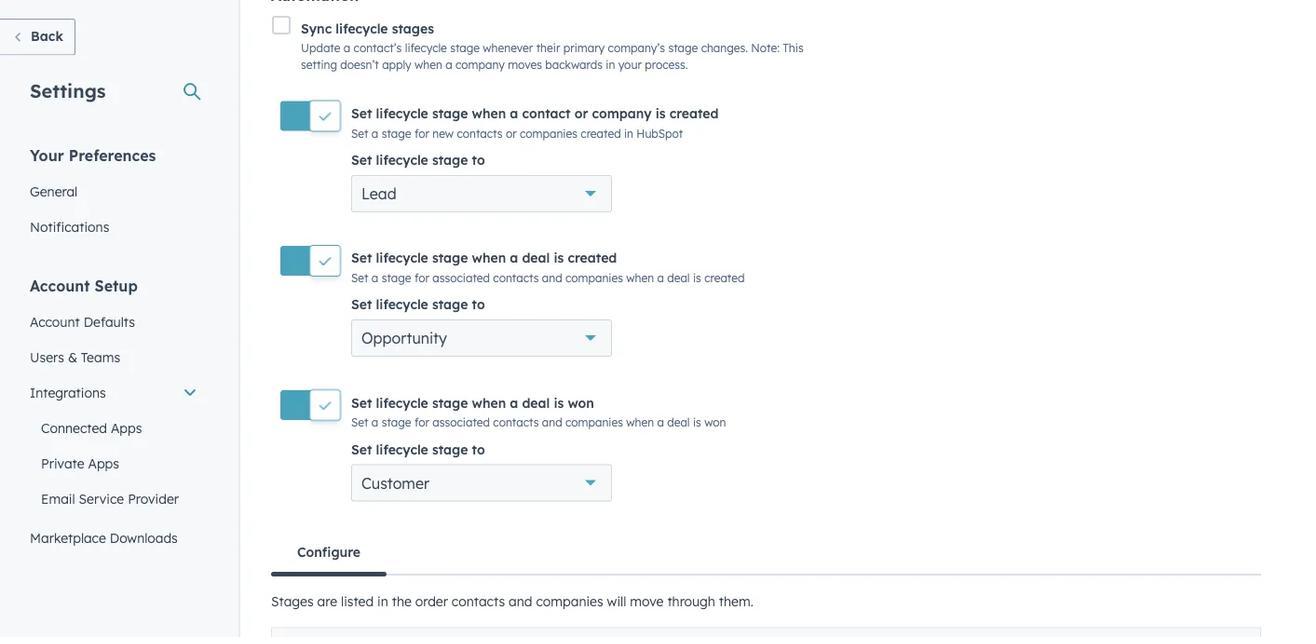 Task type: describe. For each thing, give the bounding box(es) containing it.
companies inside tab panel
[[536, 593, 604, 609]]

integrations button
[[19, 375, 209, 411]]

set lifecycle stage to for lead
[[351, 152, 485, 168]]

apps for private apps
[[88, 455, 119, 472]]

lifecycle up opportunity
[[376, 296, 428, 313]]

company inside set lifecycle stage when a contact or company is created set a stage for new contacts or companies created in hubspot
[[592, 105, 652, 121]]

contact
[[522, 105, 571, 121]]

4 set from the top
[[351, 250, 372, 266]]

when inside 'sync lifecycle stages update a contact's lifecycle stage whenever their primary company's stage changes. note: this setting doesn't apply when a company moves backwards in your process.'
[[415, 58, 443, 72]]

2 set from the top
[[351, 126, 369, 140]]

stage up opportunity popup button
[[432, 296, 468, 313]]

lead
[[362, 184, 397, 203]]

stage down new
[[432, 152, 468, 168]]

settings
[[30, 79, 106, 102]]

for for opportunity
[[415, 271, 430, 285]]

primary
[[564, 41, 605, 55]]

are
[[317, 593, 337, 609]]

companies inside the set lifecycle stage when a deal is won set a stage for associated contacts and companies when a deal is won
[[566, 416, 623, 430]]

changes.
[[701, 41, 748, 55]]

6 set from the top
[[351, 296, 372, 313]]

stages are listed in the order contacts and companies will move through them.
[[271, 593, 754, 609]]

move
[[630, 593, 664, 609]]

set lifecycle stage when a deal is won set a stage for associated contacts and companies when a deal is won
[[351, 395, 726, 430]]

general link
[[19, 174, 209, 209]]

stage left whenever
[[450, 41, 480, 55]]

0 horizontal spatial won
[[568, 395, 594, 411]]

1 vertical spatial or
[[506, 126, 517, 140]]

companies inside set lifecycle stage when a contact or company is created set a stage for new contacts or companies created in hubspot
[[520, 126, 578, 140]]

set lifecycle stage when a deal is created set a stage for associated contacts and companies when a deal is created
[[351, 250, 745, 285]]

9 set from the top
[[351, 441, 372, 458]]

account for account defaults
[[30, 314, 80, 330]]

and for opportunity
[[542, 271, 563, 285]]

the
[[392, 593, 412, 609]]

marketplace downloads link
[[19, 521, 209, 556]]

integrations
[[30, 384, 106, 401]]

them.
[[719, 593, 754, 609]]

service
[[79, 491, 124, 507]]

stage up opportunity
[[382, 271, 411, 285]]

moves
[[508, 58, 542, 72]]

stage up process.
[[669, 41, 698, 55]]

backwards
[[546, 58, 603, 72]]

private apps
[[41, 455, 119, 472]]

process.
[[645, 58, 688, 72]]

order
[[415, 593, 448, 609]]

email
[[41, 491, 75, 507]]

users & teams link
[[19, 340, 209, 375]]

when inside set lifecycle stage when a contact or company is created set a stage for new contacts or companies created in hubspot
[[472, 105, 506, 121]]

your preferences
[[30, 146, 156, 164]]

sync
[[301, 20, 332, 36]]

setting
[[301, 58, 337, 72]]

whenever
[[483, 41, 533, 55]]

contacts inside set lifecycle stage when a contact or company is created set a stage for new contacts or companies created in hubspot
[[457, 126, 503, 140]]

notifications
[[30, 219, 109, 235]]

teams
[[81, 349, 120, 365]]

stage down lead popup button
[[432, 250, 468, 266]]

users
[[30, 349, 64, 365]]

your
[[619, 58, 642, 72]]

in inside set lifecycle stage when a contact or company is created set a stage for new contacts or companies created in hubspot
[[624, 126, 634, 140]]

3 set from the top
[[351, 152, 372, 168]]

lifecycle inside set lifecycle stage when a contact or company is created set a stage for new contacts or companies created in hubspot
[[376, 105, 428, 121]]

account setup element
[[19, 275, 209, 637]]

lead button
[[351, 175, 612, 212]]

7 set from the top
[[351, 395, 372, 411]]

general
[[30, 183, 78, 199]]

contacts inside set lifecycle stage when a deal is created set a stage for associated contacts and companies when a deal is created
[[493, 271, 539, 285]]

customer
[[362, 474, 430, 493]]

back link
[[0, 19, 75, 55]]

email service provider
[[41, 491, 179, 507]]

contacts inside tab panel
[[452, 593, 505, 609]]

associated for customer
[[433, 416, 490, 430]]

stage up "customer" popup button
[[432, 441, 468, 458]]

apply
[[382, 58, 412, 72]]

this
[[783, 41, 804, 55]]

to for lead
[[472, 152, 485, 168]]

doesn't
[[340, 58, 379, 72]]

in inside 'sync lifecycle stages update a contact's lifecycle stage whenever their primary company's stage changes. note: this setting doesn't apply when a company moves backwards in your process.'
[[606, 58, 615, 72]]

will
[[607, 593, 627, 609]]

preferences
[[69, 146, 156, 164]]



Task type: locate. For each thing, give the bounding box(es) containing it.
set lifecycle stage to for opportunity
[[351, 296, 485, 313]]

1 horizontal spatial won
[[705, 416, 726, 430]]

2 vertical spatial to
[[472, 441, 485, 458]]

2 horizontal spatial in
[[624, 126, 634, 140]]

stage
[[450, 41, 480, 55], [669, 41, 698, 55], [432, 105, 468, 121], [382, 126, 411, 140], [432, 152, 468, 168], [432, 250, 468, 266], [382, 271, 411, 285], [432, 296, 468, 313], [432, 395, 468, 411], [382, 416, 411, 430], [432, 441, 468, 458]]

to
[[472, 152, 485, 168], [472, 296, 485, 313], [472, 441, 485, 458]]

1 vertical spatial associated
[[433, 416, 490, 430]]

contacts inside the set lifecycle stage when a deal is won set a stage for associated contacts and companies when a deal is won
[[493, 416, 539, 430]]

1 horizontal spatial in
[[606, 58, 615, 72]]

in left "the"
[[378, 593, 388, 609]]

0 vertical spatial account
[[30, 276, 90, 295]]

company up the hubspot
[[592, 105, 652, 121]]

company
[[456, 58, 505, 72], [592, 105, 652, 121]]

and for customer
[[542, 416, 563, 430]]

lifecycle up lead
[[376, 152, 428, 168]]

listed
[[341, 593, 374, 609]]

0 vertical spatial or
[[575, 105, 588, 121]]

&
[[68, 349, 77, 365]]

1 for from the top
[[415, 126, 430, 140]]

through
[[668, 593, 716, 609]]

2 for from the top
[[415, 271, 430, 285]]

1 vertical spatial to
[[472, 296, 485, 313]]

in inside tab panel
[[378, 593, 388, 609]]

companies inside set lifecycle stage when a deal is created set a stage for associated contacts and companies when a deal is created
[[566, 271, 623, 285]]

back
[[31, 28, 63, 44]]

5 set from the top
[[351, 271, 369, 285]]

2 set lifecycle stage to from the top
[[351, 296, 485, 313]]

3 for from the top
[[415, 416, 430, 430]]

associated
[[433, 271, 490, 285], [433, 416, 490, 430]]

email service provider link
[[19, 481, 209, 517]]

2 vertical spatial in
[[378, 593, 388, 609]]

connected
[[41, 420, 107, 436]]

1 to from the top
[[472, 152, 485, 168]]

account defaults
[[30, 314, 135, 330]]

and up "customer" popup button
[[542, 416, 563, 430]]

apps up service
[[88, 455, 119, 472]]

to up "customer" popup button
[[472, 441, 485, 458]]

0 vertical spatial apps
[[111, 420, 142, 436]]

marketplace downloads
[[30, 530, 178, 546]]

their
[[537, 41, 560, 55]]

stages
[[271, 593, 314, 609]]

for inside the set lifecycle stage when a deal is won set a stage for associated contacts and companies when a deal is won
[[415, 416, 430, 430]]

or right contact
[[575, 105, 588, 121]]

notifications link
[[19, 209, 209, 245]]

apps for connected apps
[[111, 420, 142, 436]]

created
[[670, 105, 719, 121], [581, 126, 621, 140], [568, 250, 617, 266], [705, 271, 745, 285]]

connected apps link
[[19, 411, 209, 446]]

contacts up "customer" popup button
[[493, 416, 539, 430]]

hubspot
[[637, 126, 683, 140]]

associated inside set lifecycle stage when a deal is created set a stage for associated contacts and companies when a deal is created
[[433, 271, 490, 285]]

company inside 'sync lifecycle stages update a contact's lifecycle stage whenever their primary company's stage changes. note: this setting doesn't apply when a company moves backwards in your process.'
[[456, 58, 505, 72]]

to up lead popup button
[[472, 152, 485, 168]]

lifecycle down opportunity
[[376, 395, 428, 411]]

a
[[344, 41, 351, 55], [446, 58, 453, 72], [510, 105, 518, 121], [372, 126, 379, 140], [510, 250, 518, 266], [372, 271, 379, 285], [657, 271, 664, 285], [510, 395, 518, 411], [372, 416, 379, 430], [657, 416, 664, 430]]

account defaults link
[[19, 304, 209, 340]]

2 to from the top
[[472, 296, 485, 313]]

note:
[[752, 41, 780, 55]]

associated up opportunity popup button
[[433, 271, 490, 285]]

2 vertical spatial for
[[415, 416, 430, 430]]

1 associated from the top
[[433, 271, 490, 285]]

configure link
[[271, 530, 387, 577]]

is
[[656, 105, 666, 121], [554, 250, 564, 266], [693, 271, 702, 285], [554, 395, 564, 411], [693, 416, 702, 430]]

1 set lifecycle stage to from the top
[[351, 152, 485, 168]]

in left the hubspot
[[624, 126, 634, 140]]

set lifecycle stage when a contact or company is created set a stage for new contacts or companies created in hubspot
[[351, 105, 719, 140]]

private
[[41, 455, 84, 472]]

0 vertical spatial company
[[456, 58, 505, 72]]

and inside tab panel
[[509, 593, 533, 609]]

lifecycle down stages
[[405, 41, 447, 55]]

contacts right new
[[457, 126, 503, 140]]

to for customer
[[472, 441, 485, 458]]

to for opportunity
[[472, 296, 485, 313]]

your
[[30, 146, 64, 164]]

1 vertical spatial and
[[542, 416, 563, 430]]

sync lifecycle stages update a contact's lifecycle stage whenever their primary company's stage changes. note: this setting doesn't apply when a company moves backwards in your process.
[[301, 20, 804, 72]]

in left your
[[606, 58, 615, 72]]

company's
[[608, 41, 665, 55]]

company down whenever
[[456, 58, 505, 72]]

lifecycle
[[336, 20, 388, 36], [405, 41, 447, 55], [376, 105, 428, 121], [376, 152, 428, 168], [376, 250, 428, 266], [376, 296, 428, 313], [376, 395, 428, 411], [376, 441, 428, 458]]

0 vertical spatial in
[[606, 58, 615, 72]]

lifecycle up contact's
[[336, 20, 388, 36]]

for left new
[[415, 126, 430, 140]]

to up opportunity popup button
[[472, 296, 485, 313]]

1 vertical spatial apps
[[88, 455, 119, 472]]

and inside the set lifecycle stage when a deal is won set a stage for associated contacts and companies when a deal is won
[[542, 416, 563, 430]]

for
[[415, 126, 430, 140], [415, 271, 430, 285], [415, 416, 430, 430]]

opportunity button
[[351, 320, 612, 357]]

apps
[[111, 420, 142, 436], [88, 455, 119, 472]]

customer button
[[351, 465, 612, 502]]

your preferences element
[[19, 145, 209, 245]]

is inside set lifecycle stage when a contact or company is created set a stage for new contacts or companies created in hubspot
[[656, 105, 666, 121]]

contacts
[[457, 126, 503, 140], [493, 271, 539, 285], [493, 416, 539, 430], [452, 593, 505, 609]]

apps down integrations button
[[111, 420, 142, 436]]

1 vertical spatial won
[[705, 416, 726, 430]]

3 to from the top
[[472, 441, 485, 458]]

set
[[351, 105, 372, 121], [351, 126, 369, 140], [351, 152, 372, 168], [351, 250, 372, 266], [351, 271, 369, 285], [351, 296, 372, 313], [351, 395, 372, 411], [351, 416, 369, 430], [351, 441, 372, 458]]

lifecycle inside the set lifecycle stage when a deal is won set a stage for associated contacts and companies when a deal is won
[[376, 395, 428, 411]]

provider
[[128, 491, 179, 507]]

set lifecycle stage to
[[351, 152, 485, 168], [351, 296, 485, 313], [351, 441, 485, 458]]

stages are listed in the order contacts and companies will move through them. tab panel
[[271, 575, 1262, 637]]

1 account from the top
[[30, 276, 90, 295]]

stage up new
[[432, 105, 468, 121]]

lifecycle up "customer"
[[376, 441, 428, 458]]

lifecycle inside set lifecycle stage when a deal is created set a stage for associated contacts and companies when a deal is created
[[376, 250, 428, 266]]

1 vertical spatial company
[[592, 105, 652, 121]]

1 vertical spatial in
[[624, 126, 634, 140]]

configure
[[297, 544, 361, 560]]

0 vertical spatial for
[[415, 126, 430, 140]]

or up lead popup button
[[506, 126, 517, 140]]

won
[[568, 395, 594, 411], [705, 416, 726, 430]]

or
[[575, 105, 588, 121], [506, 126, 517, 140]]

stage down opportunity popup button
[[432, 395, 468, 411]]

for for customer
[[415, 416, 430, 430]]

contacts up opportunity popup button
[[493, 271, 539, 285]]

stage left new
[[382, 126, 411, 140]]

set lifecycle stage to up "customer"
[[351, 441, 485, 458]]

contacts right order
[[452, 593, 505, 609]]

for up opportunity
[[415, 271, 430, 285]]

1 vertical spatial for
[[415, 271, 430, 285]]

8 set from the top
[[351, 416, 369, 430]]

and up opportunity popup button
[[542, 271, 563, 285]]

new
[[433, 126, 454, 140]]

connected apps
[[41, 420, 142, 436]]

for inside set lifecycle stage when a deal is created set a stage for associated contacts and companies when a deal is created
[[415, 271, 430, 285]]

2 associated from the top
[[433, 416, 490, 430]]

0 horizontal spatial in
[[378, 593, 388, 609]]

2 vertical spatial and
[[509, 593, 533, 609]]

2 vertical spatial set lifecycle stage to
[[351, 441, 485, 458]]

and inside set lifecycle stage when a deal is created set a stage for associated contacts and companies when a deal is created
[[542, 271, 563, 285]]

account
[[30, 276, 90, 295], [30, 314, 80, 330]]

account setup
[[30, 276, 138, 295]]

for up "customer"
[[415, 416, 430, 430]]

0 vertical spatial to
[[472, 152, 485, 168]]

set lifecycle stage to for customer
[[351, 441, 485, 458]]

private apps link
[[19, 446, 209, 481]]

1 horizontal spatial company
[[592, 105, 652, 121]]

1 vertical spatial set lifecycle stage to
[[351, 296, 485, 313]]

for inside set lifecycle stage when a contact or company is created set a stage for new contacts or companies created in hubspot
[[415, 126, 430, 140]]

in
[[606, 58, 615, 72], [624, 126, 634, 140], [378, 593, 388, 609]]

associated up "customer" popup button
[[433, 416, 490, 430]]

0 vertical spatial won
[[568, 395, 594, 411]]

associated inside the set lifecycle stage when a deal is won set a stage for associated contacts and companies when a deal is won
[[433, 416, 490, 430]]

and right order
[[509, 593, 533, 609]]

1 vertical spatial account
[[30, 314, 80, 330]]

account up account defaults
[[30, 276, 90, 295]]

0 vertical spatial and
[[542, 271, 563, 285]]

0 vertical spatial associated
[[433, 271, 490, 285]]

defaults
[[84, 314, 135, 330]]

and
[[542, 271, 563, 285], [542, 416, 563, 430], [509, 593, 533, 609]]

setup
[[95, 276, 138, 295]]

3 set lifecycle stage to from the top
[[351, 441, 485, 458]]

deal
[[522, 250, 550, 266], [668, 271, 690, 285], [522, 395, 550, 411], [668, 416, 690, 430]]

0 vertical spatial set lifecycle stage to
[[351, 152, 485, 168]]

apps inside "link"
[[88, 455, 119, 472]]

associated for opportunity
[[433, 271, 490, 285]]

set lifecycle stage to up opportunity
[[351, 296, 485, 313]]

contact's
[[354, 41, 402, 55]]

stages
[[392, 20, 434, 36]]

marketplace
[[30, 530, 106, 546]]

stage up "customer"
[[382, 416, 411, 430]]

1 set from the top
[[351, 105, 372, 121]]

1 horizontal spatial or
[[575, 105, 588, 121]]

users & teams
[[30, 349, 120, 365]]

companies
[[520, 126, 578, 140], [566, 271, 623, 285], [566, 416, 623, 430], [536, 593, 604, 609]]

account for account setup
[[30, 276, 90, 295]]

0 horizontal spatial company
[[456, 58, 505, 72]]

opportunity
[[362, 329, 447, 348]]

account up users
[[30, 314, 80, 330]]

update
[[301, 41, 341, 55]]

lifecycle down lead
[[376, 250, 428, 266]]

lifecycle down the apply
[[376, 105, 428, 121]]

downloads
[[110, 530, 178, 546]]

when
[[415, 58, 443, 72], [472, 105, 506, 121], [472, 250, 506, 266], [627, 271, 654, 285], [472, 395, 506, 411], [627, 416, 654, 430]]

set lifecycle stage to down new
[[351, 152, 485, 168]]

0 horizontal spatial or
[[506, 126, 517, 140]]

2 account from the top
[[30, 314, 80, 330]]



Task type: vqa. For each thing, say whether or not it's contained in the screenshot.
Marketplaces popup button
no



